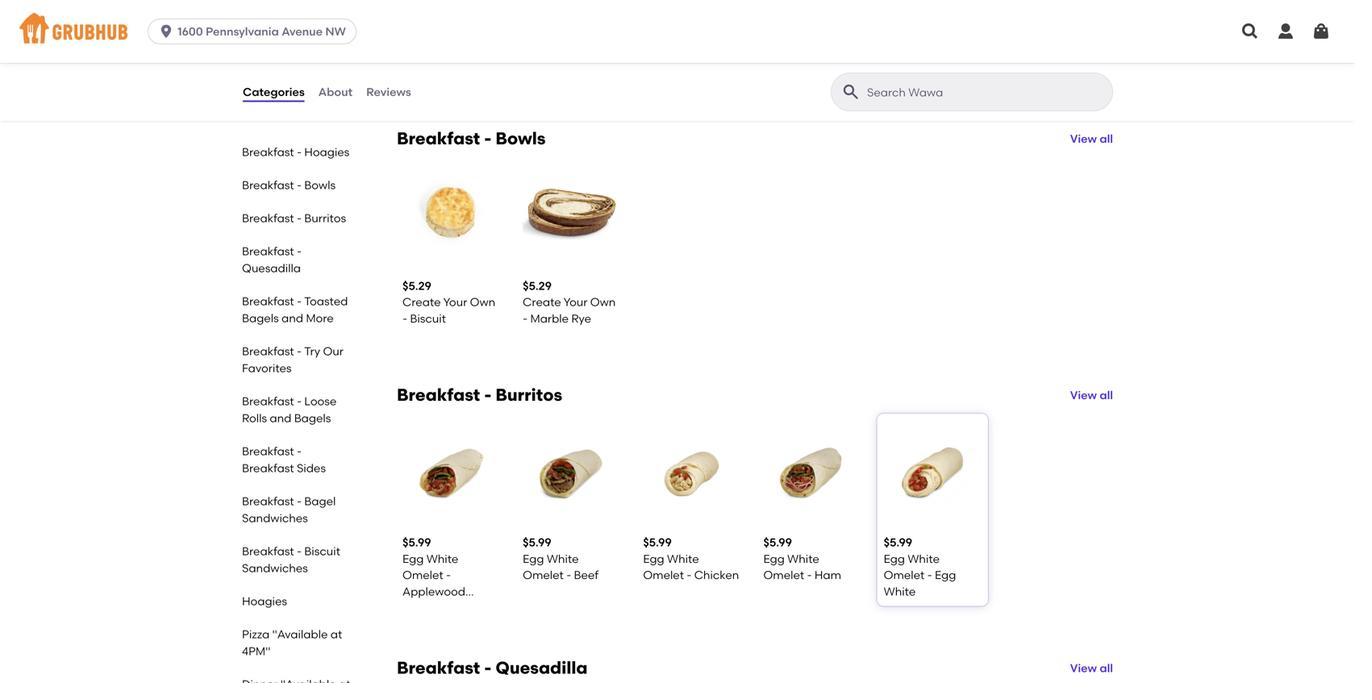 Task type: locate. For each thing, give the bounding box(es) containing it.
0 vertical spatial and
[[282, 312, 303, 325]]

0 horizontal spatial $5.29
[[403, 279, 432, 293]]

svg image
[[1241, 22, 1261, 41], [1277, 22, 1296, 41], [1312, 22, 1332, 41], [158, 23, 174, 40]]

$5.99 inside $5.99 egg white omelet - beef
[[523, 536, 552, 550]]

2 bacon from the top
[[450, 601, 485, 615]]

0 vertical spatial quesadilla
[[242, 261, 301, 275]]

- inside the breakfast - toasted bagels and more
[[297, 295, 302, 308]]

$5.99 inside $5.99 egg white omelet - applewood smoked bacon
[[403, 536, 431, 550]]

1 bacon from the top
[[450, 71, 485, 85]]

omelet for $5.99 egg white omelet - ham
[[764, 569, 805, 582]]

- inside breakfast - quesadilla
[[297, 245, 302, 258]]

create inside $5.29 create your own - marble rye
[[523, 295, 561, 309]]

- inside breakfast - loose rolls and bagels
[[297, 395, 302, 408]]

1 vertical spatial all
[[1100, 389, 1114, 402]]

breakfast - quesadilla
[[242, 245, 302, 275], [397, 658, 588, 679]]

egg white omelet - egg white
[[764, 22, 836, 69]]

bagels inside the breakfast - toasted bagels and more
[[242, 312, 279, 325]]

0 vertical spatial breakfast - burritos
[[242, 211, 346, 225]]

2 vertical spatial view
[[1071, 662, 1098, 676]]

applewood
[[403, 55, 466, 69], [403, 585, 466, 599]]

breakfast - burritos up egg white omelet - applewood smoked bacon image
[[397, 385, 563, 406]]

2 $5.99 from the left
[[523, 536, 552, 550]]

1 vertical spatial applewood
[[403, 585, 466, 599]]

1 view all button from the top
[[1071, 131, 1114, 147]]

omelet inside '$5.99 egg white omelet - chicken'
[[643, 569, 684, 582]]

- inside $5.29 create your own - marble rye
[[523, 312, 528, 326]]

marble
[[531, 312, 569, 326]]

omelet inside $5.99 egg white omelet - beef
[[523, 569, 564, 582]]

$5.99 inside '$5.99 egg white omelet - chicken'
[[643, 536, 672, 550]]

0 vertical spatial biscuit
[[410, 312, 446, 326]]

breakfast
[[397, 128, 480, 149], [242, 145, 294, 159], [242, 178, 294, 192], [242, 211, 294, 225], [242, 245, 294, 258], [242, 295, 294, 308], [242, 345, 294, 358], [397, 385, 480, 406], [242, 395, 294, 408], [242, 445, 294, 458], [242, 462, 294, 475], [242, 495, 294, 508], [242, 545, 294, 558], [397, 658, 480, 679]]

bagels
[[242, 312, 279, 325], [294, 412, 331, 425]]

$5.99 egg white omelet - egg white
[[884, 536, 957, 599]]

hoagies
[[305, 145, 350, 159], [242, 595, 287, 609]]

2 create from the left
[[523, 295, 561, 309]]

$5.29 create your own - marble rye
[[523, 279, 616, 326]]

breakfast - bowls down breakfast - hoagies
[[242, 178, 336, 192]]

1 horizontal spatial bowls
[[496, 128, 546, 149]]

your inside $5.29 create your own - marble rye
[[564, 295, 588, 309]]

Search Wawa search field
[[866, 85, 1108, 100]]

$5.99 egg white omelet - ham
[[764, 536, 842, 582]]

create
[[403, 295, 441, 309], [523, 295, 561, 309]]

2 view from the top
[[1071, 389, 1098, 402]]

white inside $5.99 egg white omelet - applewood smoked bacon
[[427, 552, 459, 566]]

own inside $5.29 create your own - marble rye
[[591, 295, 616, 309]]

breakfast - bowls
[[397, 128, 546, 149], [242, 178, 336, 192]]

omelet for $5.99 egg white omelet - beef
[[523, 569, 564, 582]]

1 smoked from the top
[[403, 71, 447, 85]]

0 horizontal spatial breakfast - quesadilla
[[242, 245, 302, 275]]

burritos down marble
[[496, 385, 563, 406]]

1 sandwiches from the top
[[242, 512, 308, 525]]

and right rolls
[[270, 412, 292, 425]]

0 horizontal spatial bowls
[[305, 178, 336, 192]]

1 horizontal spatial breakfast - quesadilla
[[397, 658, 588, 679]]

0 vertical spatial hoagies
[[305, 145, 350, 159]]

0 vertical spatial all
[[1100, 132, 1114, 146]]

1 view all from the top
[[1071, 132, 1114, 146]]

2 sandwiches from the top
[[242, 562, 308, 575]]

1 vertical spatial smoked
[[403, 601, 447, 615]]

your inside $5.29 create your own - biscuit
[[444, 295, 468, 309]]

5 $5.99 from the left
[[884, 536, 913, 550]]

1 vertical spatial breakfast - burritos
[[397, 385, 563, 406]]

biscuit inside "breakfast - biscuit sandwiches"
[[305, 545, 340, 558]]

egg
[[403, 22, 424, 36], [764, 22, 785, 36], [815, 39, 836, 52], [403, 552, 424, 566], [523, 552, 544, 566], [643, 552, 665, 566], [764, 552, 785, 566], [884, 552, 906, 566], [935, 569, 957, 582]]

egg white omelet - beef image
[[523, 421, 621, 518]]

main navigation navigation
[[0, 0, 1356, 63]]

breakfast inside "breakfast - biscuit sandwiches"
[[242, 545, 294, 558]]

beef
[[574, 569, 599, 582]]

1 horizontal spatial breakfast - bowls
[[397, 128, 546, 149]]

0 horizontal spatial own
[[470, 295, 496, 309]]

$5.29
[[403, 279, 432, 293], [523, 279, 552, 293]]

and inside the breakfast - toasted bagels and more
[[282, 312, 303, 325]]

bagels down loose
[[294, 412, 331, 425]]

1 $5.99 from the left
[[403, 536, 431, 550]]

3 view all from the top
[[1071, 662, 1114, 676]]

$5.99 for $5.99 egg white omelet - beef
[[523, 536, 552, 550]]

pennsylvania
[[206, 25, 279, 38]]

view for burritos
[[1071, 389, 1098, 402]]

$5.29 inside $5.29 create your own - marble rye
[[523, 279, 552, 293]]

egg inside $5.99 egg white omelet - beef
[[523, 552, 544, 566]]

2 $5.29 from the left
[[523, 279, 552, 293]]

$5.29 for $5.29 create your own - marble rye
[[523, 279, 552, 293]]

$5.99 inside $5.99 egg white omelet - egg white
[[884, 536, 913, 550]]

1 vertical spatial breakfast - bowls
[[242, 178, 336, 192]]

1 horizontal spatial burritos
[[496, 385, 563, 406]]

0 horizontal spatial hoagies
[[242, 595, 287, 609]]

applewood inside $5.99 egg white omelet - applewood smoked bacon
[[403, 585, 466, 599]]

0 horizontal spatial breakfast - bowls
[[242, 178, 336, 192]]

sandwiches for bagel
[[242, 512, 308, 525]]

bacon inside $5.99 egg white omelet - applewood smoked bacon
[[450, 601, 485, 615]]

- inside "breakfast - biscuit sandwiches"
[[297, 545, 302, 558]]

your for marble
[[564, 295, 588, 309]]

and
[[282, 312, 303, 325], [270, 412, 292, 425]]

4 $5.99 from the left
[[764, 536, 792, 550]]

sandwiches
[[242, 512, 308, 525], [242, 562, 308, 575]]

view all button for breakfast - quesadilla
[[1071, 661, 1114, 677]]

$5.99 inside $5.99 egg white omelet - ham
[[764, 536, 792, 550]]

0 horizontal spatial bagels
[[242, 312, 279, 325]]

white inside egg white omelet - applewood smoked bacon
[[427, 22, 459, 36]]

and for more
[[282, 312, 303, 325]]

1 vertical spatial view all button
[[1071, 387, 1114, 404]]

3 all from the top
[[1100, 662, 1114, 676]]

$5.29 inside $5.29 create your own - biscuit
[[403, 279, 432, 293]]

$5.99
[[403, 536, 431, 550], [523, 536, 552, 550], [643, 536, 672, 550], [764, 536, 792, 550], [884, 536, 913, 550]]

$5.99 egg white omelet - chicken
[[643, 536, 739, 582]]

sandwiches down 'breakfast - bagel sandwiches'
[[242, 562, 308, 575]]

create for marble
[[523, 295, 561, 309]]

breakfast - toasted bagels and more
[[242, 295, 348, 325]]

1600 pennsylvania avenue nw
[[178, 25, 346, 38]]

all
[[1100, 132, 1114, 146], [1100, 389, 1114, 402], [1100, 662, 1114, 676]]

biscuit
[[410, 312, 446, 326], [305, 545, 340, 558]]

2 view all from the top
[[1071, 389, 1114, 402]]

at
[[331, 628, 342, 642]]

1 vertical spatial sandwiches
[[242, 562, 308, 575]]

sandwiches for biscuit
[[242, 562, 308, 575]]

3 $5.99 from the left
[[643, 536, 672, 550]]

burritos
[[305, 211, 346, 225], [496, 385, 563, 406]]

2 own from the left
[[591, 295, 616, 309]]

all for breakfast - quesadilla
[[1100, 662, 1114, 676]]

1 vertical spatial bacon
[[450, 601, 485, 615]]

white inside $5.99 egg white omelet - beef
[[547, 552, 579, 566]]

omelet inside $5.99 egg white omelet - applewood smoked bacon
[[403, 569, 444, 582]]

1 horizontal spatial own
[[591, 295, 616, 309]]

1 horizontal spatial biscuit
[[410, 312, 446, 326]]

1 horizontal spatial hoagies
[[305, 145, 350, 159]]

breakfast - try our favorites
[[242, 345, 344, 375]]

2 your from the left
[[564, 295, 588, 309]]

2 vertical spatial view all
[[1071, 662, 1114, 676]]

sandwiches up "breakfast - biscuit sandwiches"
[[242, 512, 308, 525]]

omelet
[[403, 39, 444, 52], [764, 39, 805, 52], [403, 569, 444, 582], [523, 569, 564, 582], [643, 569, 684, 582], [764, 569, 805, 582], [884, 569, 925, 582]]

0 vertical spatial bowls
[[496, 128, 546, 149]]

egg white omelet - egg white button
[[757, 0, 868, 77]]

2 vertical spatial all
[[1100, 662, 1114, 676]]

omelet for $5.99 egg white omelet - applewood smoked bacon
[[403, 569, 444, 582]]

1 view from the top
[[1071, 132, 1098, 146]]

3 view all button from the top
[[1071, 661, 1114, 677]]

sandwiches inside "breakfast - biscuit sandwiches"
[[242, 562, 308, 575]]

breakfast - bowls up create your own - biscuit image on the top left
[[397, 128, 546, 149]]

sandwiches inside 'breakfast - bagel sandwiches'
[[242, 512, 308, 525]]

1 $5.29 from the left
[[403, 279, 432, 293]]

omelet inside $5.99 egg white omelet - egg white
[[884, 569, 925, 582]]

0 vertical spatial bagels
[[242, 312, 279, 325]]

4pm"
[[242, 645, 271, 659]]

1 vertical spatial biscuit
[[305, 545, 340, 558]]

0 vertical spatial breakfast - quesadilla
[[242, 245, 302, 275]]

$5.99 for $5.99 egg white omelet - ham
[[764, 536, 792, 550]]

view
[[1071, 132, 1098, 146], [1071, 389, 1098, 402], [1071, 662, 1098, 676]]

create your own - biscuit image
[[403, 164, 501, 262]]

bagels up favorites
[[242, 312, 279, 325]]

your
[[444, 295, 468, 309], [564, 295, 588, 309]]

breakfast - bagel sandwiches
[[242, 495, 336, 525]]

smoked
[[403, 71, 447, 85], [403, 601, 447, 615]]

hoagies down about button
[[305, 145, 350, 159]]

0 vertical spatial bacon
[[450, 71, 485, 85]]

0 vertical spatial view all
[[1071, 132, 1114, 146]]

egg inside $5.99 egg white omelet - ham
[[764, 552, 785, 566]]

1 horizontal spatial quesadilla
[[496, 658, 588, 679]]

loose
[[305, 395, 337, 408]]

bagel
[[305, 495, 336, 508]]

view all for bowls
[[1071, 132, 1114, 146]]

try
[[304, 345, 320, 358]]

svg image inside 1600 pennsylvania avenue nw 'button'
[[158, 23, 174, 40]]

-
[[446, 39, 451, 52], [807, 39, 812, 52], [484, 128, 492, 149], [297, 145, 302, 159], [297, 178, 302, 192], [297, 211, 302, 225], [297, 245, 302, 258], [297, 295, 302, 308], [403, 312, 408, 326], [523, 312, 528, 326], [297, 345, 302, 358], [484, 385, 492, 406], [297, 395, 302, 408], [297, 445, 302, 458], [297, 495, 302, 508], [297, 545, 302, 558], [446, 569, 451, 582], [567, 569, 572, 582], [687, 569, 692, 582], [807, 569, 812, 582], [928, 569, 933, 582], [484, 658, 492, 679]]

0 vertical spatial burritos
[[305, 211, 346, 225]]

2 applewood from the top
[[403, 585, 466, 599]]

1600
[[178, 25, 203, 38]]

$5.99 for $5.99 egg white omelet - applewood smoked bacon
[[403, 536, 431, 550]]

1 vertical spatial quesadilla
[[496, 658, 588, 679]]

view all
[[1071, 132, 1114, 146], [1071, 389, 1114, 402], [1071, 662, 1114, 676]]

white
[[427, 22, 459, 36], [788, 22, 820, 36], [764, 55, 796, 69], [427, 552, 459, 566], [547, 552, 579, 566], [667, 552, 699, 566], [788, 552, 820, 566], [908, 552, 940, 566], [884, 585, 916, 599]]

2 all from the top
[[1100, 389, 1114, 402]]

and inside breakfast - loose rolls and bagels
[[270, 412, 292, 425]]

omelet inside $5.99 egg white omelet - ham
[[764, 569, 805, 582]]

view all button
[[1071, 131, 1114, 147], [1071, 387, 1114, 404], [1071, 661, 1114, 677]]

bacon
[[450, 71, 485, 85], [450, 601, 485, 615]]

0 vertical spatial smoked
[[403, 71, 447, 85]]

quesadilla
[[242, 261, 301, 275], [496, 658, 588, 679]]

own inside $5.29 create your own - biscuit
[[470, 295, 496, 309]]

bowls
[[496, 128, 546, 149], [305, 178, 336, 192]]

1 vertical spatial bagels
[[294, 412, 331, 425]]

0 horizontal spatial breakfast - burritos
[[242, 211, 346, 225]]

egg white omelet - applewood smoked bacon
[[403, 22, 485, 85]]

0 vertical spatial view
[[1071, 132, 1098, 146]]

0 vertical spatial view all button
[[1071, 131, 1114, 147]]

1 create from the left
[[403, 295, 441, 309]]

omelet for $5.99 egg white omelet - chicken
[[643, 569, 684, 582]]

0 horizontal spatial burritos
[[305, 211, 346, 225]]

burritos down breakfast - hoagies tab
[[305, 211, 346, 225]]

0 horizontal spatial create
[[403, 295, 441, 309]]

rye
[[572, 312, 592, 326]]

1 horizontal spatial $5.29
[[523, 279, 552, 293]]

1 horizontal spatial create
[[523, 295, 561, 309]]

reviews
[[366, 85, 411, 99]]

omelet inside egg white omelet - egg white
[[764, 39, 805, 52]]

breakfast - breakfast sides
[[242, 445, 326, 475]]

0 horizontal spatial biscuit
[[305, 545, 340, 558]]

1 vertical spatial and
[[270, 412, 292, 425]]

$5.99 egg white omelet - applewood smoked bacon
[[403, 536, 485, 615]]

breakfast - burritos down breakfast - hoagies
[[242, 211, 346, 225]]

and left more
[[282, 312, 303, 325]]

1 all from the top
[[1100, 132, 1114, 146]]

2 vertical spatial view all button
[[1071, 661, 1114, 677]]

about
[[319, 85, 353, 99]]

1 applewood from the top
[[403, 55, 466, 69]]

rolls
[[242, 412, 267, 425]]

hoagies up pizza
[[242, 595, 287, 609]]

own for create your own - marble rye
[[591, 295, 616, 309]]

2 smoked from the top
[[403, 601, 447, 615]]

own
[[470, 295, 496, 309], [591, 295, 616, 309]]

2 view all button from the top
[[1071, 387, 1114, 404]]

0 horizontal spatial quesadilla
[[242, 261, 301, 275]]

0 horizontal spatial your
[[444, 295, 468, 309]]

create inside $5.29 create your own - biscuit
[[403, 295, 441, 309]]

all for breakfast - bowls
[[1100, 132, 1114, 146]]

1 horizontal spatial your
[[564, 295, 588, 309]]

- inside $5.99 egg white omelet - beef
[[567, 569, 572, 582]]

1 horizontal spatial bagels
[[294, 412, 331, 425]]

0 vertical spatial applewood
[[403, 55, 466, 69]]

breakfast - burritos
[[242, 211, 346, 225], [397, 385, 563, 406]]

3 view from the top
[[1071, 662, 1098, 676]]

1 your from the left
[[444, 295, 468, 309]]

1 vertical spatial view all
[[1071, 389, 1114, 402]]

0 vertical spatial sandwiches
[[242, 512, 308, 525]]

egg inside '$5.99 egg white omelet - chicken'
[[643, 552, 665, 566]]

hoagies inside tab
[[305, 145, 350, 159]]

1 own from the left
[[470, 295, 496, 309]]

- inside breakfast - breakfast sides
[[297, 445, 302, 458]]

1 vertical spatial view
[[1071, 389, 1098, 402]]

our
[[323, 345, 344, 358]]



Task type: vqa. For each thing, say whether or not it's contained in the screenshot.
"Egg" in $5.99 Egg White Omelet - Chicken
yes



Task type: describe. For each thing, give the bounding box(es) containing it.
all for breakfast - burritos
[[1100, 389, 1114, 402]]

breakfast inside the breakfast - toasted bagels and more
[[242, 295, 294, 308]]

pizza "available at 4pm"
[[242, 628, 342, 659]]

egg white omelet - chicken image
[[643, 421, 741, 518]]

bagels inside breakfast - loose rolls and bagels
[[294, 412, 331, 425]]

view all for quesadilla
[[1071, 662, 1114, 676]]

biscuit inside $5.29 create your own - biscuit
[[410, 312, 446, 326]]

- inside $5.29 create your own - biscuit
[[403, 312, 408, 326]]

create for biscuit
[[403, 295, 441, 309]]

- inside the breakfast - try our favorites
[[297, 345, 302, 358]]

view all button for breakfast - bowls
[[1071, 131, 1114, 147]]

breakfast inside breakfast - hoagies tab
[[242, 145, 294, 159]]

pizza
[[242, 628, 270, 642]]

1 vertical spatial burritos
[[496, 385, 563, 406]]

$5.99 for $5.99 egg white omelet - egg white
[[884, 536, 913, 550]]

1 vertical spatial bowls
[[305, 178, 336, 192]]

1 vertical spatial hoagies
[[242, 595, 287, 609]]

magnifying glass icon image
[[842, 82, 861, 102]]

0 vertical spatial breakfast - bowls
[[397, 128, 546, 149]]

- inside '$5.99 egg white omelet - chicken'
[[687, 569, 692, 582]]

quesadilla inside breakfast - quesadilla
[[242, 261, 301, 275]]

omelet inside egg white omelet - applewood smoked bacon
[[403, 39, 444, 52]]

breakfast - hoagies tab
[[236, 140, 362, 164]]

1 horizontal spatial breakfast - burritos
[[397, 385, 563, 406]]

breakfast - loose rolls and bagels
[[242, 395, 337, 425]]

- inside $5.99 egg white omelet - egg white
[[928, 569, 933, 582]]

smoked inside $5.99 egg white omelet - applewood smoked bacon
[[403, 601, 447, 615]]

avenue
[[282, 25, 323, 38]]

view for quesadilla
[[1071, 662, 1098, 676]]

egg inside $5.99 egg white omelet - applewood smoked bacon
[[403, 552, 424, 566]]

egg white omelet - applewood smoked bacon image
[[403, 421, 501, 518]]

white inside '$5.99 egg white omelet - chicken'
[[667, 552, 699, 566]]

- inside 'breakfast - bagel sandwiches'
[[297, 495, 302, 508]]

ham
[[815, 569, 842, 582]]

categories button
[[242, 63, 306, 121]]

breakfast inside breakfast - quesadilla
[[242, 245, 294, 258]]

- inside egg white omelet - egg white
[[807, 39, 812, 52]]

bacon inside egg white omelet - applewood smoked bacon
[[450, 71, 485, 85]]

$5.29 for $5.29 create your own - biscuit
[[403, 279, 432, 293]]

egg white omelet - applewood smoked bacon button
[[396, 0, 507, 85]]

reviews button
[[366, 63, 412, 121]]

1 vertical spatial breakfast - quesadilla
[[397, 658, 588, 679]]

own for create your own - biscuit
[[470, 295, 496, 309]]

nw
[[326, 25, 346, 38]]

view for bowls
[[1071, 132, 1098, 146]]

create your own - marble rye image
[[523, 164, 621, 262]]

favorites
[[242, 362, 292, 375]]

white inside $5.99 egg white omelet - ham
[[788, 552, 820, 566]]

egg white omelet - ham image
[[764, 421, 862, 518]]

- inside $5.99 egg white omelet - applewood smoked bacon
[[446, 569, 451, 582]]

breakfast inside the breakfast - try our favorites
[[242, 345, 294, 358]]

- inside $5.99 egg white omelet - ham
[[807, 569, 812, 582]]

chicken
[[695, 569, 739, 582]]

sides
[[297, 462, 326, 475]]

breakfast - hoagies
[[242, 145, 350, 159]]

breakfast inside breakfast - loose rolls and bagels
[[242, 395, 294, 408]]

smoked inside egg white omelet - applewood smoked bacon
[[403, 71, 447, 85]]

$5.99 egg white omelet - beef
[[523, 536, 599, 582]]

and for bagels
[[270, 412, 292, 425]]

applewood inside egg white omelet - applewood smoked bacon
[[403, 55, 466, 69]]

categories
[[243, 85, 305, 99]]

view all button for breakfast - burritos
[[1071, 387, 1114, 404]]

1600 pennsylvania avenue nw button
[[148, 19, 363, 44]]

- inside egg white omelet - applewood smoked bacon
[[446, 39, 451, 52]]

about button
[[318, 63, 354, 121]]

breakfast inside 'breakfast - bagel sandwiches'
[[242, 495, 294, 508]]

$5.99 for $5.99 egg white omelet - chicken
[[643, 536, 672, 550]]

caret right icon image
[[349, 147, 358, 157]]

omelet for $5.99 egg white omelet - egg white
[[884, 569, 925, 582]]

egg white omelet - egg white image
[[884, 421, 982, 518]]

breakfast - biscuit sandwiches
[[242, 545, 340, 575]]

- inside breakfast - hoagies tab
[[297, 145, 302, 159]]

more
[[306, 312, 334, 325]]

your for biscuit
[[444, 295, 468, 309]]

view all for burritos
[[1071, 389, 1114, 402]]

"available
[[272, 628, 328, 642]]

toasted
[[304, 295, 348, 308]]

$5.29 create your own - biscuit
[[403, 279, 496, 326]]

egg inside egg white omelet - applewood smoked bacon
[[403, 22, 424, 36]]



